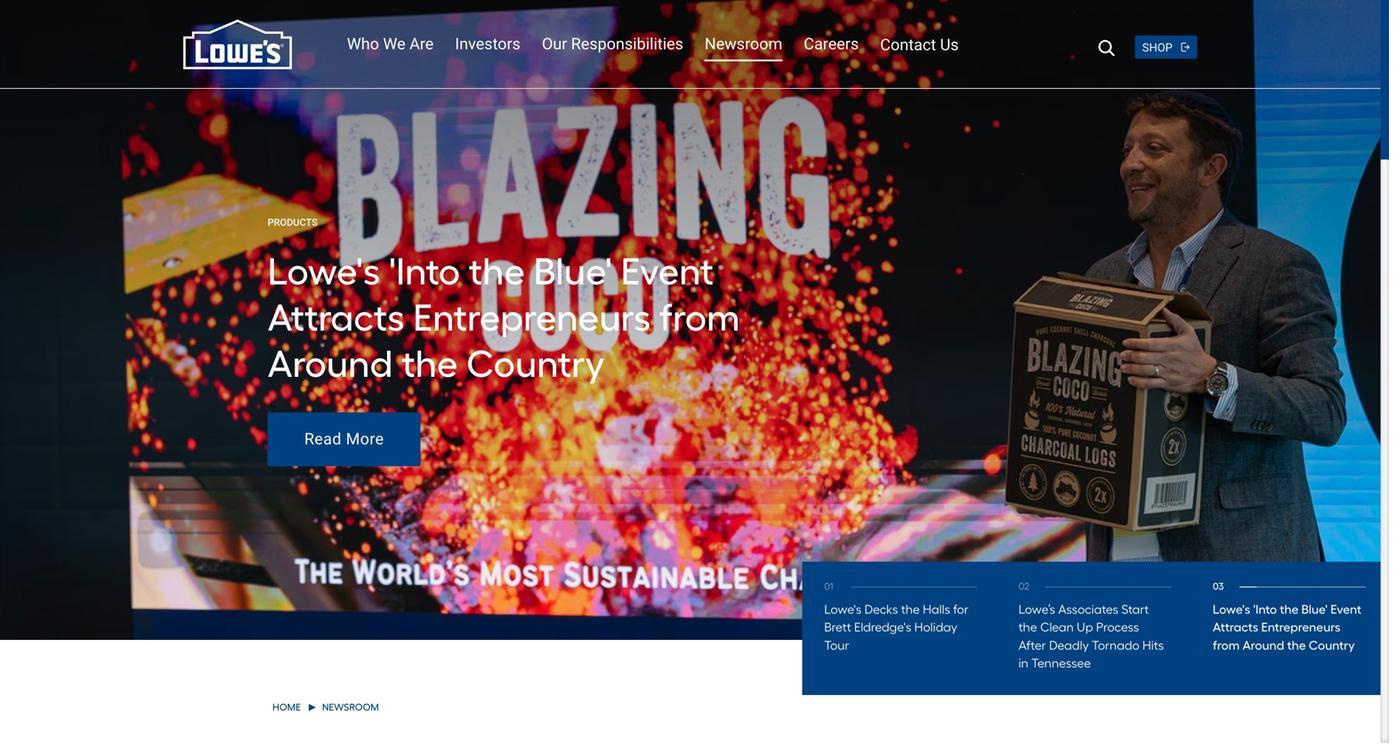 Task type: vqa. For each thing, say whether or not it's contained in the screenshot.
Decks
yes



Task type: describe. For each thing, give the bounding box(es) containing it.
1 vertical spatial newsroom
[[322, 702, 379, 714]]

lowe's decks the halls for brett eldredge's holiday tour
[[824, 603, 969, 653]]

associates
[[1058, 603, 1119, 618]]

newsroom link
[[705, 33, 783, 56]]

start
[[1122, 603, 1149, 618]]

1 horizontal spatial newsroom
[[705, 35, 783, 53]]

hits
[[1143, 638, 1164, 653]]

lowe's logo image
[[183, 20, 292, 70]]

more
[[346, 430, 384, 449]]

investors
[[455, 35, 521, 53]]

eldredge's
[[854, 621, 911, 636]]

contact us
[[880, 36, 959, 54]]

read more button
[[268, 413, 421, 467]]

entrepreneurs
[[1261, 621, 1341, 636]]

products link
[[268, 215, 383, 231]]

lowe's associates start the clean up process after deadly tornado hits in tennessee
[[1019, 603, 1164, 671]]

our responsibilities
[[542, 35, 683, 53]]

responsibilities
[[571, 35, 683, 53]]

from
[[1213, 638, 1240, 653]]

lowe's for attracts
[[1213, 603, 1250, 618]]

tour
[[824, 638, 849, 653]]

blue'
[[1302, 603, 1328, 618]]

our
[[542, 35, 567, 53]]

who we are
[[347, 35, 434, 53]]

who
[[347, 35, 379, 53]]

halls
[[923, 603, 950, 618]]

contact
[[880, 36, 936, 54]]

the inside lowe's associates start the clean up process after deadly tornado hits in tennessee
[[1019, 621, 1037, 636]]

the down "entrepreneurs"
[[1287, 638, 1306, 653]]

03
[[1213, 581, 1224, 593]]

investors link
[[455, 33, 521, 56]]

the inside 'lowe's decks the halls for brett eldredge's holiday tour'
[[901, 603, 920, 618]]

up
[[1077, 621, 1093, 636]]

lowe's for brett
[[824, 603, 862, 618]]

holiday
[[914, 621, 957, 636]]

decks
[[865, 603, 898, 618]]

shop
[[1142, 41, 1173, 54]]

home
[[273, 702, 301, 714]]

in
[[1019, 656, 1029, 671]]

lowe's 'into the blue' event attracts entrepreneurs from around the country
[[1213, 603, 1362, 653]]



Task type: locate. For each thing, give the bounding box(es) containing it.
deadly
[[1049, 638, 1089, 653]]

the up "entrepreneurs"
[[1280, 603, 1299, 618]]

our responsibilities link
[[542, 33, 683, 56]]

'into
[[1253, 603, 1277, 618]]

2 lowe's from the left
[[1213, 603, 1250, 618]]

lowe's up brett
[[824, 603, 862, 618]]

newsroom
[[705, 35, 783, 53], [322, 702, 379, 714]]

tennessee
[[1032, 656, 1091, 671]]

brett
[[824, 621, 851, 636]]

newsroom right home link
[[322, 702, 379, 714]]

we
[[383, 35, 406, 53]]

country
[[1309, 638, 1355, 653]]

lowe's
[[824, 603, 862, 618], [1213, 603, 1250, 618]]

lowe's up attracts
[[1213, 603, 1250, 618]]

lowe's
[[1019, 603, 1055, 618]]

lowe's inside 'lowe's decks the halls for brett eldredge's holiday tour'
[[824, 603, 862, 618]]

01
[[824, 581, 833, 593]]

the left halls at the bottom of page
[[901, 603, 920, 618]]

read more
[[304, 430, 384, 449]]

after
[[1019, 638, 1046, 653]]

tornado
[[1092, 638, 1140, 653]]

0 vertical spatial newsroom
[[705, 35, 783, 53]]

home link
[[273, 701, 301, 716]]

products
[[268, 217, 318, 228]]

shop link
[[1142, 41, 1191, 54]]

0 horizontal spatial newsroom
[[322, 702, 379, 714]]

event
[[1331, 603, 1362, 618]]

02
[[1019, 581, 1030, 593]]

the up after
[[1019, 621, 1037, 636]]

for
[[953, 603, 969, 618]]

careers
[[804, 35, 859, 53]]

around
[[1243, 638, 1284, 653]]

1 horizontal spatial lowe's
[[1213, 603, 1250, 618]]

who we are link
[[347, 33, 434, 56]]

careers link
[[804, 33, 859, 56]]

newsroom left careers
[[705, 35, 783, 53]]

process
[[1096, 621, 1139, 636]]

the
[[901, 603, 920, 618], [1280, 603, 1299, 618], [1019, 621, 1037, 636], [1287, 638, 1306, 653]]

lowe's inside lowe's 'into the blue' event attracts entrepreneurs from around the country
[[1213, 603, 1250, 618]]

contact us link
[[880, 34, 959, 57]]

0 horizontal spatial lowe's
[[824, 603, 862, 618]]

are
[[409, 35, 434, 53]]

read
[[304, 430, 342, 449]]

attracts
[[1213, 621, 1259, 636]]

clean
[[1040, 621, 1074, 636]]

1 lowe's from the left
[[824, 603, 862, 618]]

us
[[940, 36, 959, 54]]



